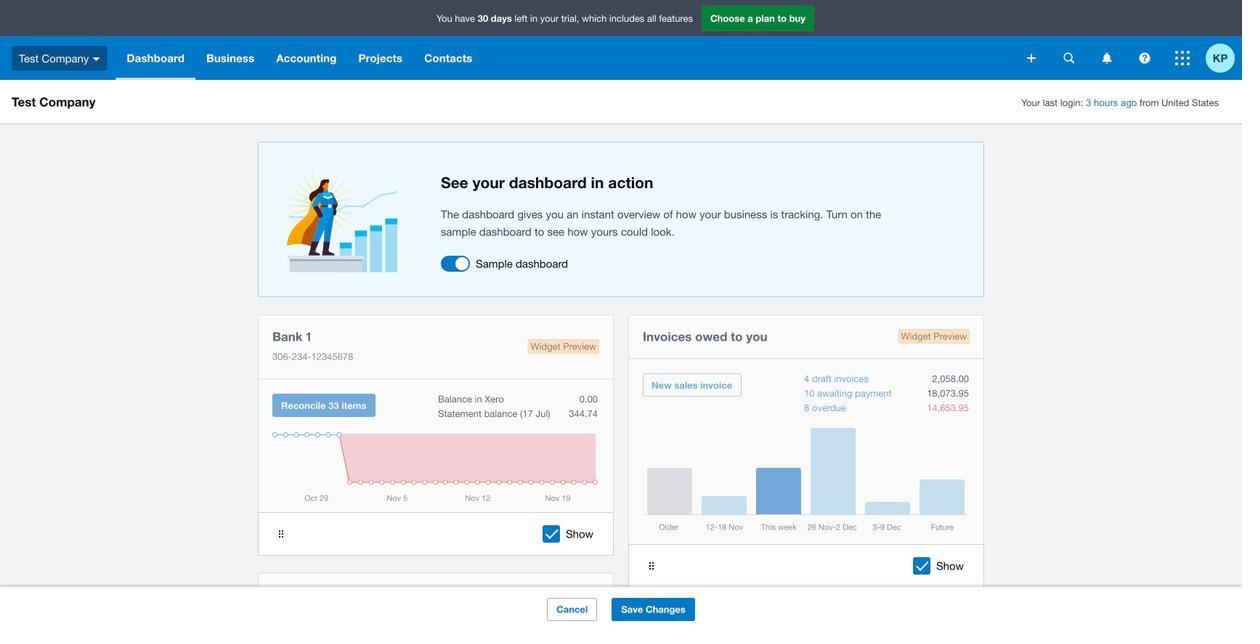 Task type: locate. For each thing, give the bounding box(es) containing it.
banner
[[0, 0, 1242, 80]]

svg image
[[1175, 51, 1190, 65], [1139, 53, 1150, 64], [93, 57, 100, 61]]

svg image
[[1064, 53, 1075, 64], [1102, 53, 1112, 64], [1027, 54, 1036, 62]]



Task type: describe. For each thing, give the bounding box(es) containing it.
2 horizontal spatial svg image
[[1175, 51, 1190, 65]]

0 horizontal spatial svg image
[[93, 57, 100, 61]]

2 horizontal spatial svg image
[[1102, 53, 1112, 64]]

0 horizontal spatial svg image
[[1027, 54, 1036, 62]]

1 horizontal spatial svg image
[[1139, 53, 1150, 64]]

1 horizontal spatial svg image
[[1064, 53, 1075, 64]]

cartoon office workers image
[[281, 165, 397, 274]]



Task type: vqa. For each thing, say whether or not it's contained in the screenshot.
'features'
no



